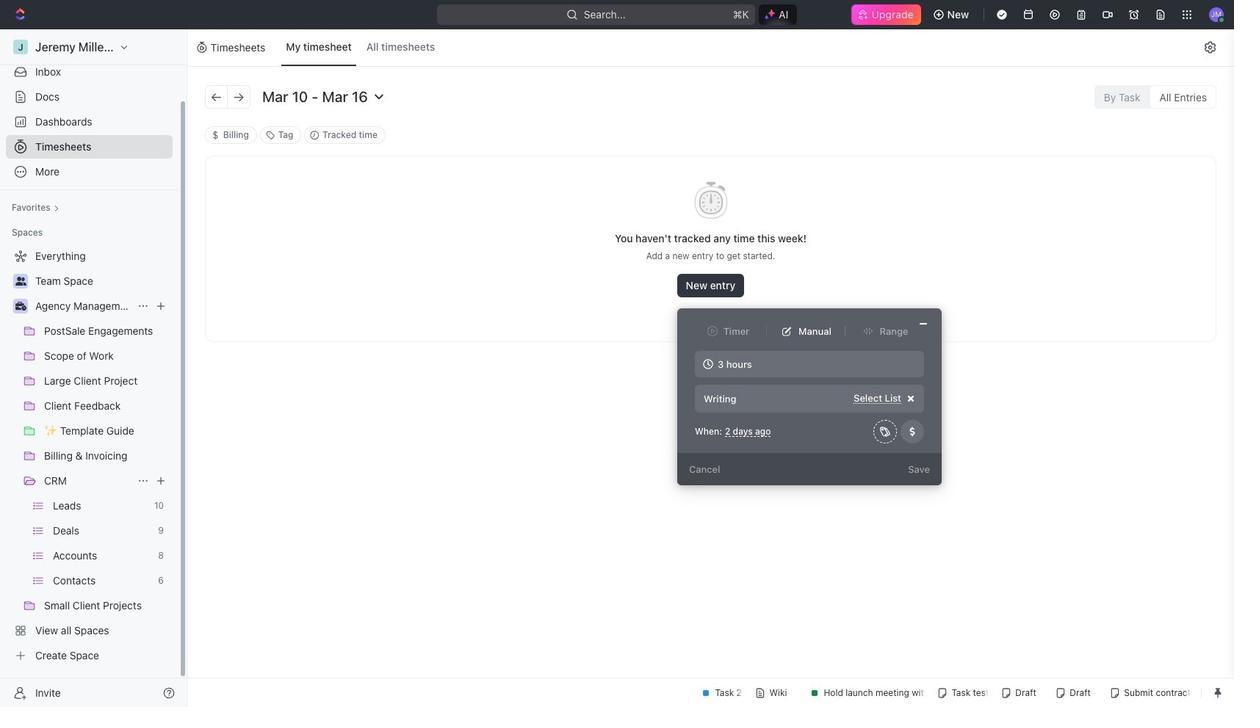 Task type: locate. For each thing, give the bounding box(es) containing it.
tree
[[6, 245, 173, 668]]

business time image
[[15, 302, 26, 311]]

tree inside the sidebar navigation
[[6, 245, 173, 668]]

Enter a new task name... text field
[[702, 392, 850, 406]]



Task type: vqa. For each thing, say whether or not it's contained in the screenshot.
dialog
no



Task type: describe. For each thing, give the bounding box(es) containing it.
Enter time e.g. 3 hours 20 mins text field
[[695, 351, 924, 378]]

sidebar navigation
[[0, 29, 187, 708]]



